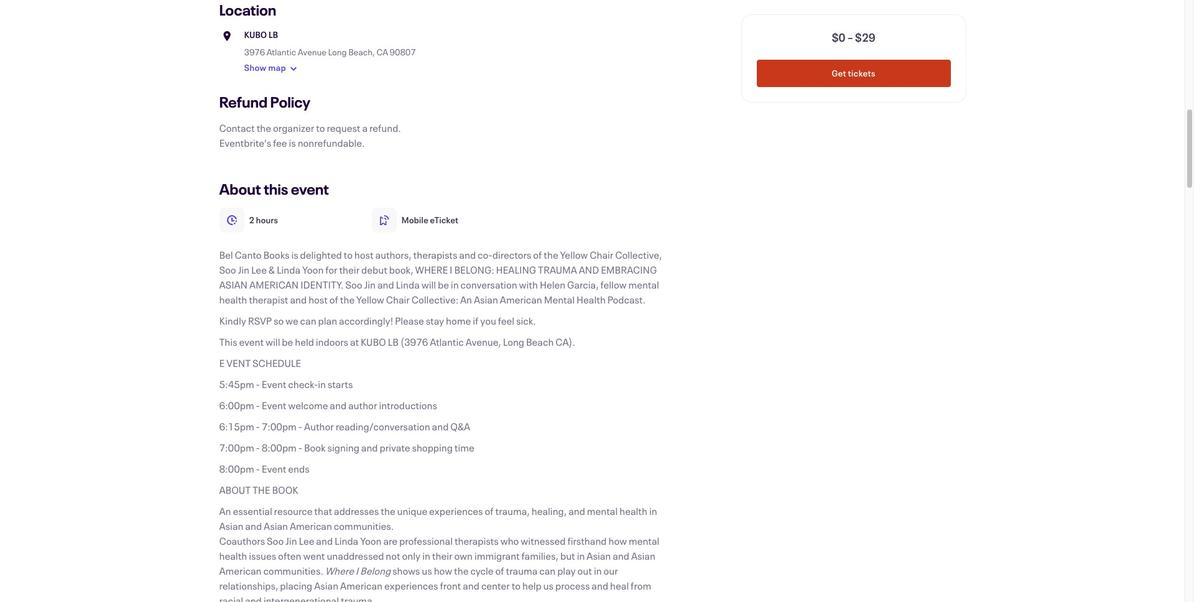 Task type: describe. For each thing, give the bounding box(es) containing it.
issues
[[249, 549, 276, 562]]

who
[[500, 534, 519, 547]]

- for 8:00pm
[[256, 462, 260, 475]]

co-
[[478, 248, 492, 261]]

their inside bel canto books is delighted to host authors, therapists and co-directors of the yellow chair collective, soo jin lee & linda yoon for their debut book, where i belong: healing trauma and embracing asian american identity. soo jin and linda will be in conversation with helen garcia, fellow mental health therapist and host of the yellow chair collective: an asian american mental health podcast.
[[339, 263, 360, 276]]

author
[[348, 399, 377, 412]]

asian inside shows us how the cycle of trauma can play out in our relationships, placing asian american experiences front and center to help us process and heal from racial and intergenerational trauma.
[[314, 579, 338, 592]]

2 horizontal spatial soo
[[345, 278, 362, 291]]

long inside kubo lb 3976 atlantic avenue long beach, ca 90807
[[328, 46, 347, 58]]

1 vertical spatial chair
[[386, 293, 410, 306]]

are
[[383, 534, 398, 547]]

asian
[[219, 278, 248, 291]]

therapist
[[249, 293, 288, 306]]

i inside bel canto books is delighted to host authors, therapists and co-directors of the yellow chair collective, soo jin lee & linda yoon for their debut book, where i belong: healing trauma and embracing asian american identity. soo jin and linda will be in conversation with helen garcia, fellow mental health therapist and host of the yellow chair collective: an asian american mental health podcast.
[[450, 263, 452, 276]]

only
[[402, 549, 421, 562]]

american up relationships,
[[219, 564, 262, 577]]

asian down firsthand
[[587, 549, 611, 562]]

directors
[[492, 248, 531, 261]]

asian down resource
[[264, 519, 288, 532]]

for
[[325, 263, 337, 276]]

0 vertical spatial soo
[[219, 263, 236, 276]]

we
[[286, 314, 298, 327]]

5:45pm - event check-in starts
[[219, 378, 353, 391]]

and down our
[[592, 579, 608, 592]]

and down the debut
[[377, 278, 394, 291]]

1 vertical spatial 7:00pm
[[219, 441, 254, 454]]

shows us how the cycle of trauma can play out in our relationships, placing asian american experiences front and center to help us process and heal from racial and intergenerational trauma.
[[219, 564, 651, 602]]

unaddressed
[[327, 549, 384, 562]]

if
[[473, 314, 478, 327]]

–
[[848, 30, 853, 45]]

rsvp
[[248, 314, 272, 327]]

1 vertical spatial jin
[[364, 278, 376, 291]]

healing
[[496, 263, 536, 276]]

podcast.
[[607, 293, 646, 306]]

mobile
[[401, 214, 428, 226]]

collective:
[[412, 293, 458, 306]]

and up went
[[316, 534, 333, 547]]

- for 6:15pm
[[256, 420, 260, 433]]

and down the starts
[[330, 399, 347, 412]]

own
[[454, 549, 473, 562]]

policy
[[270, 92, 310, 112]]

belong
[[360, 564, 391, 577]]

0 vertical spatial 8:00pm
[[262, 441, 297, 454]]

0 horizontal spatial us
[[422, 564, 432, 577]]

can inside shows us how the cycle of trauma can play out in our relationships, placing asian american experiences front and center to help us process and heal from racial and intergenerational trauma.
[[539, 564, 556, 577]]

please
[[395, 314, 424, 327]]

intergenerational
[[264, 594, 339, 602]]

2 vertical spatial mental
[[629, 534, 660, 547]]

$29
[[855, 30, 875, 45]]

0 vertical spatial 7:00pm
[[262, 420, 297, 433]]

coauthors
[[219, 534, 265, 547]]

therapists inside "an essential resource that addresses the unique experiences of trauma, healing, and mental health in asian and asian american communities. coauthors soo jin lee and linda yoon are professional therapists who witnessed firsthand how mental health issues often went unaddressed not only in their own immigrant families, but in asian and asian american communities."
[[455, 534, 499, 547]]

private
[[380, 441, 410, 454]]

1 vertical spatial health
[[620, 504, 647, 517]]

plan
[[318, 314, 337, 327]]

debut
[[361, 263, 387, 276]]

1 horizontal spatial kubo
[[361, 335, 386, 348]]

mental inside bel canto books is delighted to host authors, therapists and co-directors of the yellow chair collective, soo jin lee & linda yoon for their debut book, where i belong: healing trauma and embracing asian american identity. soo jin and linda will be in conversation with helen garcia, fellow mental health therapist and host of the yellow chair collective: an asian american mental health podcast.
[[628, 278, 659, 291]]

helen
[[540, 278, 565, 291]]

be inside bel canto books is delighted to host authors, therapists and co-directors of the yellow chair collective, soo jin lee & linda yoon for their debut book, where i belong: healing trauma and embracing asian american identity. soo jin and linda will be in conversation with helen garcia, fellow mental health therapist and host of the yellow chair collective: an asian american mental health podcast.
[[438, 278, 449, 291]]

8:00pm - event ends
[[219, 462, 310, 475]]

where
[[415, 263, 448, 276]]

$0 – $29
[[832, 30, 875, 45]]

eticket
[[430, 214, 458, 226]]

this
[[264, 179, 288, 199]]

relationships,
[[219, 579, 278, 592]]

how inside shows us how the cycle of trauma can play out in our relationships, placing asian american experiences front and center to help us process and heal from racial and intergenerational trauma.
[[434, 564, 452, 577]]

how inside "an essential resource that addresses the unique experiences of trauma, healing, and mental health in asian and asian american communities. coauthors soo jin lee and linda yoon are professional therapists who witnessed firsthand how mental health issues often went unaddressed not only in their own immigrant families, but in asian and asian american communities."
[[609, 534, 627, 547]]

is inside contact the organizer to request a refund. eventbrite's fee is nonrefundable.
[[289, 136, 296, 149]]

1 vertical spatial mental
[[587, 504, 618, 517]]

professional
[[399, 534, 453, 547]]

to inside shows us how the cycle of trauma can play out in our relationships, placing asian american experiences front and center to help us process and heal from racial and intergenerational trauma.
[[512, 579, 521, 592]]

(3976
[[400, 335, 428, 348]]

the inside "an essential resource that addresses the unique experiences of trauma, healing, and mental health in asian and asian american communities. coauthors soo jin lee and linda yoon are professional therapists who witnessed firsthand how mental health issues often went unaddressed not only in their own immigrant families, but in asian and asian american communities."
[[381, 504, 395, 517]]

shopping
[[412, 441, 453, 454]]

books
[[263, 248, 290, 261]]

1 horizontal spatial atlantic
[[430, 335, 464, 348]]

1 vertical spatial linda
[[396, 278, 420, 291]]

racial
[[219, 594, 243, 602]]

will inside bel canto books is delighted to host authors, therapists and co-directors of the yellow chair collective, soo jin lee & linda yoon for their debut book, where i belong: healing trauma and embracing asian american identity. soo jin and linda will be in conversation with helen garcia, fellow mental health therapist and host of the yellow chair collective: an asian american mental health podcast.
[[421, 278, 436, 291]]

belong:
[[454, 263, 494, 276]]

this
[[219, 335, 237, 348]]

show map
[[244, 62, 286, 74]]

the inside shows us how the cycle of trauma can play out in our relationships, placing asian american experiences front and center to help us process and heal from racial and intergenerational trauma.
[[454, 564, 469, 577]]

- for 5:45pm
[[256, 378, 260, 391]]

not
[[386, 549, 400, 562]]

beach
[[526, 335, 554, 348]]

kubo inside kubo lb 3976 atlantic avenue long beach, ca 90807
[[244, 29, 267, 40]]

health inside bel canto books is delighted to host authors, therapists and co-directors of the yellow chair collective, soo jin lee & linda yoon for their debut book, where i belong: healing trauma and embracing asian american identity. soo jin and linda will be in conversation with helen garcia, fellow mental health therapist and host of the yellow chair collective: an asian american mental health podcast.
[[219, 293, 247, 306]]

get tickets
[[832, 67, 876, 79]]

collective,
[[615, 248, 662, 261]]

check-
[[288, 378, 318, 391]]

so
[[274, 314, 284, 327]]

and up we
[[290, 293, 307, 306]]

and up our
[[613, 549, 629, 562]]

asian up from
[[631, 549, 655, 562]]

lee inside bel canto books is delighted to host authors, therapists and co-directors of the yellow chair collective, soo jin lee & linda yoon for their debut book, where i belong: healing trauma and embracing asian american identity. soo jin and linda will be in conversation with helen garcia, fellow mental health therapist and host of the yellow chair collective: an asian american mental health podcast.
[[251, 263, 267, 276]]

placing
[[280, 579, 312, 592]]

3976
[[244, 46, 265, 58]]

out
[[578, 564, 592, 577]]

but
[[560, 549, 575, 562]]

feel
[[498, 314, 514, 327]]

lb inside kubo lb 3976 atlantic avenue long beach, ca 90807
[[268, 29, 278, 40]]

help
[[522, 579, 542, 592]]

tickets
[[848, 67, 876, 79]]

where
[[325, 564, 354, 577]]

health
[[577, 293, 606, 306]]

at
[[350, 335, 359, 348]]

0 horizontal spatial will
[[266, 335, 280, 348]]

0 vertical spatial event
[[291, 179, 329, 199]]

0 horizontal spatial can
[[300, 314, 316, 327]]

show
[[244, 62, 266, 74]]

&
[[269, 263, 275, 276]]

0 horizontal spatial 8:00pm
[[219, 462, 254, 475]]

and up belong:
[[459, 248, 476, 261]]

avenue,
[[466, 335, 501, 348]]

1 horizontal spatial us
[[543, 579, 554, 592]]

1 horizontal spatial chair
[[590, 248, 614, 261]]

immigrant
[[475, 549, 520, 562]]

location
[[219, 0, 276, 20]]

and down essential
[[245, 519, 262, 532]]

and down relationships,
[[245, 594, 262, 602]]

their inside "an essential resource that addresses the unique experiences of trauma, healing, and mental health in asian and asian american communities. coauthors soo jin lee and linda yoon are professional therapists who witnessed firsthand how mental health issues often went unaddressed not only in their own immigrant families, but in asian and asian american communities."
[[432, 549, 453, 562]]

of inside shows us how the cycle of trauma can play out in our relationships, placing asian american experiences front and center to help us process and heal from racial and intergenerational trauma.
[[495, 564, 504, 577]]

shows
[[393, 564, 420, 577]]

ca).
[[556, 335, 575, 348]]

from
[[631, 579, 651, 592]]

0 horizontal spatial be
[[282, 335, 293, 348]]

of down identity.
[[330, 293, 338, 306]]

7:00pm - 8:00pm - book signing and private shopping time
[[219, 441, 474, 454]]

book
[[272, 483, 298, 496]]



Task type: vqa. For each thing, say whether or not it's contained in the screenshot.
"How to Plan a Virtual Event or Webinar: Your Ultimate Guide" link
no



Task type: locate. For each thing, give the bounding box(es) containing it.
q&a
[[450, 420, 470, 433]]

0 horizontal spatial lb
[[268, 29, 278, 40]]

0 vertical spatial lee
[[251, 263, 267, 276]]

7:00pm down 6:15pm
[[219, 441, 254, 454]]

6:15pm
[[219, 420, 254, 433]]

0 horizontal spatial 7:00pm
[[219, 441, 254, 454]]

asian down conversation
[[474, 293, 498, 306]]

experiences inside shows us how the cycle of trauma can play out in our relationships, placing asian american experiences front and center to help us process and heal from racial and intergenerational trauma.
[[384, 579, 438, 592]]

atlantic inside kubo lb 3976 atlantic avenue long beach, ca 90807
[[267, 46, 296, 58]]

1 horizontal spatial soo
[[267, 534, 284, 547]]

0 vertical spatial is
[[289, 136, 296, 149]]

eventbrite's
[[219, 136, 271, 149]]

1 vertical spatial yellow
[[356, 293, 384, 306]]

0 horizontal spatial how
[[434, 564, 452, 577]]

an inside "an essential resource that addresses the unique experiences of trauma, healing, and mental health in asian and asian american communities. coauthors soo jin lee and linda yoon are professional therapists who witnessed firsthand how mental health issues often went unaddressed not only in their own immigrant families, but in asian and asian american communities."
[[219, 504, 231, 517]]

to left help at left bottom
[[512, 579, 521, 592]]

1 vertical spatial lee
[[299, 534, 314, 547]]

8:00pm up 8:00pm - event ends
[[262, 441, 297, 454]]

the down own
[[454, 564, 469, 577]]

of left trauma,
[[485, 504, 494, 517]]

us right help at left bottom
[[543, 579, 554, 592]]

yoon
[[302, 263, 324, 276], [360, 534, 382, 547]]

reading/conversation
[[336, 420, 430, 433]]

about this event
[[219, 179, 329, 199]]

can down families,
[[539, 564, 556, 577]]

experiences up "professional"
[[429, 504, 483, 517]]

fellow
[[601, 278, 627, 291]]

be left held
[[282, 335, 293, 348]]

experiences inside "an essential resource that addresses the unique experiences of trauma, healing, and mental health in asian and asian american communities. coauthors soo jin lee and linda yoon are professional therapists who witnessed firsthand how mental health issues often went unaddressed not only in their own immigrant families, but in asian and asian american communities."
[[429, 504, 483, 517]]

in inside shows us how the cycle of trauma can play out in our relationships, placing asian american experiences front and center to help us process and heal from racial and intergenerational trauma.
[[594, 564, 602, 577]]

0 vertical spatial yellow
[[560, 248, 588, 261]]

1 vertical spatial event
[[262, 399, 286, 412]]

event down 5:45pm - event check-in starts
[[262, 399, 286, 412]]

- for 7:00pm
[[256, 441, 260, 454]]

1 vertical spatial atlantic
[[430, 335, 464, 348]]

how up front
[[434, 564, 452, 577]]

1 horizontal spatial linda
[[335, 534, 358, 547]]

1 vertical spatial their
[[432, 549, 453, 562]]

of up trauma
[[533, 248, 542, 261]]

firsthand
[[567, 534, 607, 547]]

host up the debut
[[354, 248, 374, 261]]

lb up map
[[268, 29, 278, 40]]

1 event from the top
[[262, 378, 286, 391]]

their
[[339, 263, 360, 276], [432, 549, 453, 562]]

0 horizontal spatial host
[[309, 293, 328, 306]]

held
[[295, 335, 314, 348]]

$0
[[832, 30, 845, 45]]

play
[[557, 564, 576, 577]]

1 horizontal spatial can
[[539, 564, 556, 577]]

american down that
[[290, 519, 332, 532]]

linda up unaddressed
[[335, 534, 358, 547]]

asian down where
[[314, 579, 338, 592]]

unique
[[397, 504, 427, 517]]

map
[[268, 62, 286, 74]]

of down immigrant
[[495, 564, 504, 577]]

yoon inside bel canto books is delighted to host authors, therapists and co-directors of the yellow chair collective, soo jin lee & linda yoon for their debut book, where i belong: healing trauma and embracing asian american identity. soo jin and linda will be in conversation with helen garcia, fellow mental health therapist and host of the yellow chair collective: an asian american mental health podcast.
[[302, 263, 324, 276]]

1 horizontal spatial 8:00pm
[[262, 441, 297, 454]]

soo down 'bel'
[[219, 263, 236, 276]]

american down with
[[500, 293, 542, 306]]

american inside shows us how the cycle of trauma can play out in our relationships, placing asian american experiences front and center to help us process and heal from racial and intergenerational trauma.
[[340, 579, 383, 592]]

0 vertical spatial how
[[609, 534, 627, 547]]

event down schedule
[[262, 378, 286, 391]]

and down cycle
[[463, 579, 480, 592]]

jin
[[238, 263, 249, 276], [364, 278, 376, 291], [286, 534, 297, 547]]

i down unaddressed
[[356, 564, 358, 577]]

front
[[440, 579, 461, 592]]

1 vertical spatial soo
[[345, 278, 362, 291]]

1 horizontal spatial an
[[460, 293, 472, 306]]

1 horizontal spatial be
[[438, 278, 449, 291]]

0 vertical spatial us
[[422, 564, 432, 577]]

refund
[[219, 92, 267, 112]]

1 horizontal spatial yellow
[[560, 248, 588, 261]]

2 vertical spatial to
[[512, 579, 521, 592]]

event for welcome
[[262, 399, 286, 412]]

us right shows
[[422, 564, 432, 577]]

1 vertical spatial us
[[543, 579, 554, 592]]

trauma
[[506, 564, 538, 577]]

cycle
[[470, 564, 494, 577]]

1 vertical spatial i
[[356, 564, 358, 577]]

long left "beach," in the left of the page
[[328, 46, 347, 58]]

0 vertical spatial chair
[[590, 248, 614, 261]]

therapists inside bel canto books is delighted to host authors, therapists and co-directors of the yellow chair collective, soo jin lee & linda yoon for their debut book, where i belong: healing trauma and embracing asian american identity. soo jin and linda will be in conversation with helen garcia, fellow mental health therapist and host of the yellow chair collective: an asian american mental health podcast.
[[413, 248, 457, 261]]

linda inside "an essential resource that addresses the unique experiences of trauma, healing, and mental health in asian and asian american communities. coauthors soo jin lee and linda yoon are professional therapists who witnessed firsthand how mental health issues often went unaddressed not only in their own immigrant families, but in asian and asian american communities."
[[335, 534, 358, 547]]

communities. down the 'addresses'
[[334, 519, 394, 532]]

8:00pm
[[262, 441, 297, 454], [219, 462, 254, 475]]

2 hours
[[249, 214, 278, 226]]

0 horizontal spatial lee
[[251, 263, 267, 276]]

yoon inside "an essential resource that addresses the unique experiences of trauma, healing, and mental health in asian and asian american communities. coauthors soo jin lee and linda yoon are professional therapists who witnessed firsthand how mental health issues often went unaddressed not only in their own immigrant families, but in asian and asian american communities."
[[360, 534, 382, 547]]

and down reading/conversation at bottom
[[361, 441, 378, 454]]

i right the where
[[450, 263, 452, 276]]

soo
[[219, 263, 236, 276], [345, 278, 362, 291], [267, 534, 284, 547]]

where i belong
[[325, 564, 391, 577]]

0 horizontal spatial jin
[[238, 263, 249, 276]]

3 event from the top
[[262, 462, 286, 475]]

atlantic up map
[[267, 46, 296, 58]]

0 horizontal spatial yoon
[[302, 263, 324, 276]]

1 horizontal spatial i
[[450, 263, 452, 276]]

contact
[[219, 121, 255, 134]]

1 vertical spatial event
[[239, 335, 264, 348]]

kubo up 3976
[[244, 29, 267, 40]]

the up trauma
[[544, 248, 558, 261]]

the left unique
[[381, 504, 395, 517]]

lee left &
[[251, 263, 267, 276]]

families,
[[522, 549, 559, 562]]

- right 6:15pm
[[256, 420, 260, 433]]

6:00pm - event welcome and author introductions
[[219, 399, 437, 412]]

refund policy
[[219, 92, 310, 112]]

linda
[[277, 263, 300, 276], [396, 278, 420, 291], [335, 534, 358, 547]]

0 horizontal spatial linda
[[277, 263, 300, 276]]

2 horizontal spatial to
[[512, 579, 521, 592]]

0 vertical spatial i
[[450, 263, 452, 276]]

e
[[219, 356, 225, 369]]

refund.
[[369, 121, 401, 134]]

book,
[[389, 263, 413, 276]]

1 vertical spatial lb
[[388, 335, 399, 348]]

0 horizontal spatial long
[[328, 46, 347, 58]]

indoors
[[316, 335, 348, 348]]

- right 5:45pm
[[256, 378, 260, 391]]

yellow up and
[[560, 248, 588, 261]]

garcia,
[[567, 278, 599, 291]]

event right this at left
[[291, 179, 329, 199]]

soo down the debut
[[345, 278, 362, 291]]

and right 'healing,'
[[569, 504, 585, 517]]

trauma,
[[495, 504, 530, 517]]

sick.
[[516, 314, 536, 327]]

2 vertical spatial jin
[[286, 534, 297, 547]]

accordingly!
[[339, 314, 393, 327]]

jin down the debut
[[364, 278, 376, 291]]

mental
[[628, 278, 659, 291], [587, 504, 618, 517], [629, 534, 660, 547]]

yellow
[[560, 248, 588, 261], [356, 293, 384, 306]]

starts
[[328, 378, 353, 391]]

0 vertical spatial jin
[[238, 263, 249, 276]]

an down about
[[219, 504, 231, 517]]

get
[[832, 67, 846, 79]]

will down the where
[[421, 278, 436, 291]]

1 vertical spatial host
[[309, 293, 328, 306]]

0 horizontal spatial i
[[356, 564, 358, 577]]

1 vertical spatial communities.
[[263, 564, 323, 577]]

is inside bel canto books is delighted to host authors, therapists and co-directors of the yellow chair collective, soo jin lee & linda yoon for their debut book, where i belong: healing trauma and embracing asian american identity. soo jin and linda will be in conversation with helen garcia, fellow mental health therapist and host of the yellow chair collective: an asian american mental health podcast.
[[291, 248, 298, 261]]

welcome
[[288, 399, 328, 412]]

event for check-
[[262, 378, 286, 391]]

0 horizontal spatial an
[[219, 504, 231, 517]]

-
[[256, 378, 260, 391], [256, 399, 260, 412], [256, 420, 260, 433], [298, 420, 302, 433], [256, 441, 260, 454], [298, 441, 302, 454], [256, 462, 260, 475]]

healing,
[[532, 504, 567, 517]]

schedule
[[252, 356, 301, 369]]

linda right &
[[277, 263, 300, 276]]

experiences down shows
[[384, 579, 438, 592]]

to up nonrefundable.
[[316, 121, 325, 134]]

the
[[257, 121, 271, 134], [544, 248, 558, 261], [340, 293, 355, 306], [381, 504, 395, 517], [454, 564, 469, 577]]

will
[[421, 278, 436, 291], [266, 335, 280, 348]]

mental up firsthand
[[587, 504, 618, 517]]

1 horizontal spatial their
[[432, 549, 453, 562]]

2 vertical spatial health
[[219, 549, 247, 562]]

kindly
[[219, 314, 246, 327]]

asian inside bel canto books is delighted to host authors, therapists and co-directors of the yellow chair collective, soo jin lee & linda yoon for their debut book, where i belong: healing trauma and embracing asian american identity. soo jin and linda will be in conversation with helen garcia, fellow mental health therapist and host of the yellow chair collective: an asian american mental health podcast.
[[474, 293, 498, 306]]

- left book
[[298, 441, 302, 454]]

asian up coauthors
[[219, 519, 243, 532]]

an inside bel canto books is delighted to host authors, therapists and co-directors of the yellow chair collective, soo jin lee & linda yoon for their debut book, where i belong: healing trauma and embracing asian american identity. soo jin and linda will be in conversation with helen garcia, fellow mental health therapist and host of the yellow chair collective: an asian american mental health podcast.
[[460, 293, 472, 306]]

0 vertical spatial therapists
[[413, 248, 457, 261]]

of inside "an essential resource that addresses the unique experiences of trauma, healing, and mental health in asian and asian american communities. coauthors soo jin lee and linda yoon are professional therapists who witnessed firsthand how mental health issues often went unaddressed not only in their own immigrant families, but in asian and asian american communities."
[[485, 504, 494, 517]]

trauma
[[538, 263, 577, 276]]

the up the 'accordingly!'
[[340, 293, 355, 306]]

mental up from
[[629, 534, 660, 547]]

2 vertical spatial soo
[[267, 534, 284, 547]]

1 horizontal spatial long
[[503, 335, 524, 348]]

lee inside "an essential resource that addresses the unique experiences of trauma, healing, and mental health in asian and asian american communities. coauthors soo jin lee and linda yoon are professional therapists who witnessed firsthand how mental health issues often went unaddressed not only in their own immigrant families, but in asian and asian american communities."
[[299, 534, 314, 547]]

- left author
[[298, 420, 302, 433]]

0 horizontal spatial to
[[316, 121, 325, 134]]

conversation
[[461, 278, 517, 291]]

linda down the "book,"
[[396, 278, 420, 291]]

the inside contact the organizer to request a refund. eventbrite's fee is nonrefundable.
[[257, 121, 271, 134]]

in inside bel canto books is delighted to host authors, therapists and co-directors of the yellow chair collective, soo jin lee & linda yoon for their debut book, where i belong: healing trauma and embracing asian american identity. soo jin and linda will be in conversation with helen garcia, fellow mental health therapist and host of the yellow chair collective: an asian american mental health podcast.
[[451, 278, 459, 291]]

atlantic down the "home"
[[430, 335, 464, 348]]

- right 6:00pm
[[256, 399, 260, 412]]

soo up 'issues'
[[267, 534, 284, 547]]

6:00pm
[[219, 399, 254, 412]]

1 vertical spatial to
[[344, 248, 353, 261]]

beach,
[[348, 46, 375, 58]]

how up our
[[609, 534, 627, 547]]

0 vertical spatial can
[[300, 314, 316, 327]]

be
[[438, 278, 449, 291], [282, 335, 293, 348]]

the
[[252, 483, 270, 496]]

yoon down delighted
[[302, 263, 324, 276]]

often
[[278, 549, 301, 562]]

and left q&a
[[432, 420, 449, 433]]

event for ends
[[262, 462, 286, 475]]

you
[[480, 314, 496, 327]]

7:00pm down the welcome
[[262, 420, 297, 433]]

2 event from the top
[[262, 399, 286, 412]]

1 vertical spatial 8:00pm
[[219, 462, 254, 475]]

0 vertical spatial health
[[219, 293, 247, 306]]

1 horizontal spatial communities.
[[334, 519, 394, 532]]

american inside bel canto books is delighted to host authors, therapists and co-directors of the yellow chair collective, soo jin lee & linda yoon for their debut book, where i belong: healing trauma and embracing asian american identity. soo jin and linda will be in conversation with helen garcia, fellow mental health therapist and host of the yellow chair collective: an asian american mental health podcast.
[[500, 293, 542, 306]]

the up eventbrite's
[[257, 121, 271, 134]]

therapists up own
[[455, 534, 499, 547]]

1 vertical spatial will
[[266, 335, 280, 348]]

0 vertical spatial to
[[316, 121, 325, 134]]

1 horizontal spatial jin
[[286, 534, 297, 547]]

0 vertical spatial linda
[[277, 263, 300, 276]]

canto
[[235, 248, 262, 261]]

- for 6:00pm
[[256, 399, 260, 412]]

1 vertical spatial how
[[434, 564, 452, 577]]

- up 8:00pm - event ends
[[256, 441, 260, 454]]

mental
[[544, 293, 575, 306]]

0 vertical spatial an
[[460, 293, 472, 306]]

0 horizontal spatial their
[[339, 263, 360, 276]]

1 vertical spatial therapists
[[455, 534, 499, 547]]

addresses
[[334, 504, 379, 517]]

is right books
[[291, 248, 298, 261]]

1 horizontal spatial event
[[291, 179, 329, 199]]

0 vertical spatial communities.
[[334, 519, 394, 532]]

0 vertical spatial host
[[354, 248, 374, 261]]

0 vertical spatial experiences
[[429, 504, 483, 517]]

their left own
[[432, 549, 453, 562]]

about the book
[[219, 483, 298, 496]]

0 vertical spatial kubo
[[244, 29, 267, 40]]

kubo right at
[[361, 335, 386, 348]]

be up collective:
[[438, 278, 449, 291]]

will up schedule
[[266, 335, 280, 348]]

0 vertical spatial atlantic
[[267, 46, 296, 58]]

0 vertical spatial yoon
[[302, 263, 324, 276]]

0 horizontal spatial kubo
[[244, 29, 267, 40]]

get tickets button
[[757, 60, 951, 87]]

time
[[455, 441, 474, 454]]

therapists
[[413, 248, 457, 261], [455, 534, 499, 547]]

lee up went
[[299, 534, 314, 547]]

1 horizontal spatial will
[[421, 278, 436, 291]]

2
[[249, 214, 254, 226]]

kindly rsvp so we can plan accordingly! please stay home if you feel sick.
[[219, 314, 536, 327]]

vent
[[226, 356, 251, 369]]

0 vertical spatial will
[[421, 278, 436, 291]]

- up about the book
[[256, 462, 260, 475]]

an up the "home"
[[460, 293, 472, 306]]

us
[[422, 564, 432, 577], [543, 579, 554, 592]]

hours
[[256, 214, 278, 226]]

0 horizontal spatial soo
[[219, 263, 236, 276]]

lb left (3976
[[388, 335, 399, 348]]

7:00pm
[[262, 420, 297, 433], [219, 441, 254, 454]]

event down the "rsvp"
[[239, 335, 264, 348]]

kubo lb 3976 atlantic avenue long beach, ca 90807
[[244, 29, 416, 58]]

chair
[[590, 248, 614, 261], [386, 293, 410, 306]]

this event will be held indoors at kubo lb (3976 atlantic avenue, long beach ca).
[[219, 335, 575, 348]]

1 vertical spatial yoon
[[360, 534, 382, 547]]

1 vertical spatial experiences
[[384, 579, 438, 592]]

american
[[500, 293, 542, 306], [290, 519, 332, 532], [219, 564, 262, 577], [340, 579, 383, 592]]

soo inside "an essential resource that addresses the unique experiences of trauma, healing, and mental health in asian and asian american communities. coauthors soo jin lee and linda yoon are professional therapists who witnessed firsthand how mental health issues often went unaddressed not only in their own immigrant families, but in asian and asian american communities."
[[267, 534, 284, 547]]

is
[[289, 136, 296, 149], [291, 248, 298, 261]]

request
[[327, 121, 360, 134]]

jin down canto
[[238, 263, 249, 276]]

chair up please
[[386, 293, 410, 306]]

communities. up "placing"
[[263, 564, 323, 577]]

witnessed
[[521, 534, 566, 547]]

yellow up the 'accordingly!'
[[356, 293, 384, 306]]

bel
[[219, 248, 233, 261]]

1 vertical spatial an
[[219, 504, 231, 517]]

essential
[[233, 504, 272, 517]]

is right fee
[[289, 136, 296, 149]]

their right for on the top left
[[339, 263, 360, 276]]

about
[[219, 483, 251, 496]]

1 horizontal spatial host
[[354, 248, 374, 261]]

therapists up the where
[[413, 248, 457, 261]]

contact the organizer to request a refund. eventbrite's fee is nonrefundable.
[[219, 121, 401, 149]]

to right delighted
[[344, 248, 353, 261]]

that
[[314, 504, 332, 517]]

0 horizontal spatial yellow
[[356, 293, 384, 306]]

can right we
[[300, 314, 316, 327]]

1 vertical spatial kubo
[[361, 335, 386, 348]]

to inside bel canto books is delighted to host authors, therapists and co-directors of the yellow chair collective, soo jin lee & linda yoon for their debut book, where i belong: healing trauma and embracing asian american identity. soo jin and linda will be in conversation with helen garcia, fellow mental health therapist and host of the yellow chair collective: an asian american mental health podcast.
[[344, 248, 353, 261]]

1 vertical spatial is
[[291, 248, 298, 261]]

delighted
[[300, 248, 342, 261]]

event up book on the bottom of page
[[262, 462, 286, 475]]

signing
[[327, 441, 359, 454]]

to inside contact the organizer to request a refund. eventbrite's fee is nonrefundable.
[[316, 121, 325, 134]]

0 horizontal spatial communities.
[[263, 564, 323, 577]]

yoon left are
[[360, 534, 382, 547]]

1 horizontal spatial to
[[344, 248, 353, 261]]

long down the feel
[[503, 335, 524, 348]]

host down identity.
[[309, 293, 328, 306]]

jin inside "an essential resource that addresses the unique experiences of trauma, healing, and mental health in asian and asian american communities. coauthors soo jin lee and linda yoon are professional therapists who witnessed firsthand how mental health issues often went unaddressed not only in their own immigrant families, but in asian and asian american communities."
[[286, 534, 297, 547]]

1 vertical spatial be
[[282, 335, 293, 348]]

8:00pm up about
[[219, 462, 254, 475]]

0 vertical spatial be
[[438, 278, 449, 291]]

mobile eticket
[[401, 214, 458, 226]]

1 horizontal spatial yoon
[[360, 534, 382, 547]]

american up trauma.
[[340, 579, 383, 592]]



